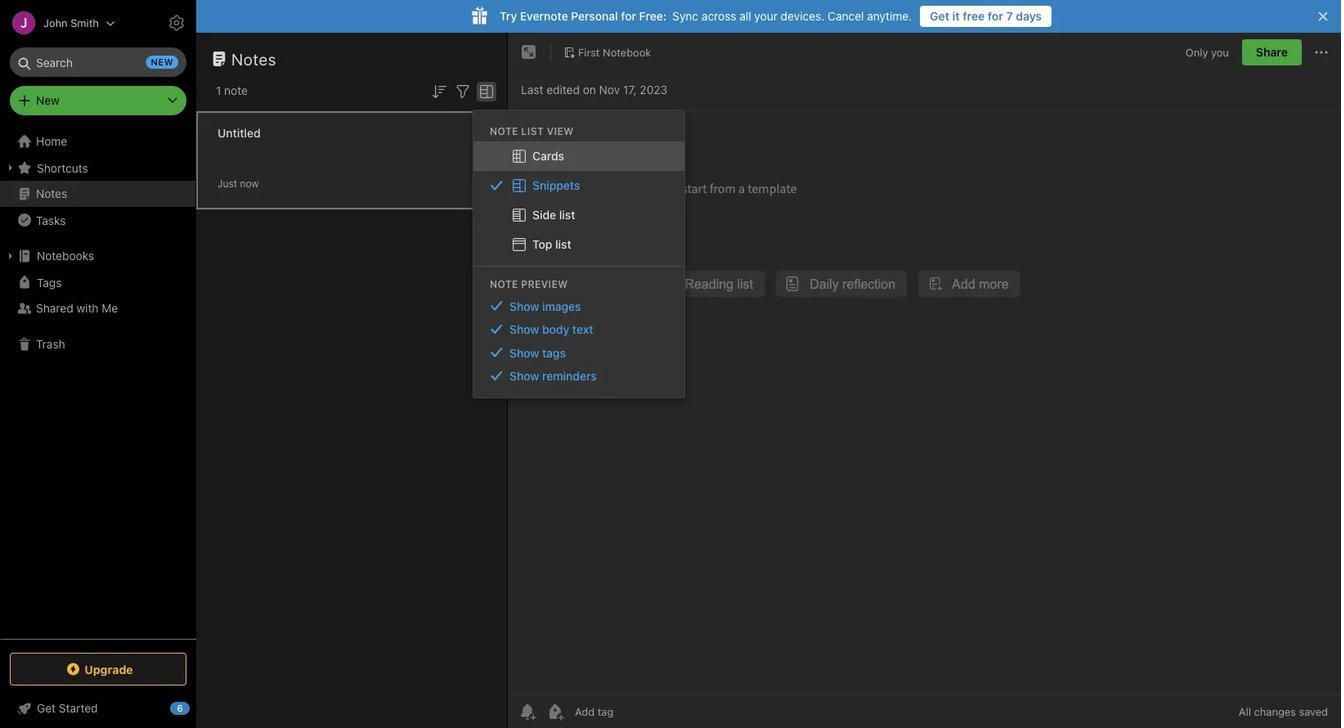 Task type: describe. For each thing, give the bounding box(es) containing it.
upgrade
[[85, 663, 133, 676]]

expand notebooks image
[[4, 250, 17, 263]]

last
[[521, 83, 544, 97]]

new
[[151, 57, 173, 68]]

6
[[177, 703, 183, 714]]

tasks button
[[0, 207, 196, 233]]

john smith
[[43, 17, 99, 29]]

now
[[240, 178, 259, 189]]

new search field
[[21, 47, 178, 77]]

all
[[1240, 706, 1252, 718]]

it
[[953, 9, 960, 23]]

cancel
[[828, 9, 864, 23]]

More actions field
[[1312, 39, 1332, 65]]

list
[[521, 125, 544, 136]]

edited
[[547, 83, 580, 97]]

across
[[702, 9, 737, 23]]

for for free:
[[621, 9, 637, 23]]

shared with me
[[36, 302, 118, 315]]

days
[[1016, 9, 1042, 23]]

only
[[1186, 46, 1209, 58]]

add a reminder image
[[518, 702, 538, 722]]

shared
[[36, 302, 73, 315]]

add filters image
[[453, 82, 473, 101]]

cards menu item
[[474, 141, 685, 171]]

click to collapse image
[[190, 698, 203, 718]]

7
[[1007, 9, 1014, 23]]

show for show body text
[[510, 323, 539, 336]]

tags
[[542, 346, 566, 359]]

side list
[[533, 208, 576, 221]]

notebook
[[603, 46, 652, 58]]

trash
[[36, 338, 65, 351]]

get started
[[37, 702, 98, 715]]

try
[[500, 9, 517, 23]]

preview
[[521, 278, 568, 289]]

first
[[578, 46, 600, 58]]

top list
[[533, 237, 572, 251]]

nov
[[599, 83, 620, 97]]

dropdown list menu containing cards
[[474, 141, 685, 259]]

note list view
[[490, 125, 574, 136]]

started
[[59, 702, 98, 715]]

free:
[[640, 9, 667, 23]]

Add filters field
[[453, 80, 473, 101]]

0 vertical spatial notes
[[232, 49, 277, 68]]

Sort options field
[[430, 80, 449, 101]]

devices.
[[781, 9, 825, 23]]

show for show tags
[[510, 346, 539, 359]]

add tag image
[[546, 702, 565, 722]]

share
[[1257, 45, 1289, 59]]

first notebook
[[578, 46, 652, 58]]

show for show reminders
[[510, 369, 539, 383]]

more actions image
[[1312, 43, 1332, 62]]

me
[[102, 302, 118, 315]]

top list link
[[474, 230, 685, 259]]

show for show images
[[510, 299, 539, 313]]

tasks
[[36, 213, 66, 227]]

changes
[[1255, 706, 1297, 718]]

Note Editor text field
[[508, 111, 1342, 695]]

note for note list view
[[490, 125, 519, 136]]

note for note preview
[[490, 278, 519, 289]]

you
[[1212, 46, 1230, 58]]

reminders
[[542, 369, 597, 383]]

2023
[[640, 83, 668, 97]]

notes inside notes link
[[36, 187, 67, 200]]

trash link
[[0, 331, 196, 358]]

shortcuts
[[37, 161, 88, 174]]

snippets
[[533, 178, 580, 192]]

notebooks
[[37, 249, 94, 263]]

tree containing home
[[0, 128, 196, 638]]

show images
[[510, 299, 581, 313]]

show reminders link
[[474, 364, 685, 388]]

first notebook button
[[558, 41, 657, 64]]

images
[[542, 299, 581, 313]]

settings image
[[167, 13, 187, 33]]

1
[[216, 84, 221, 97]]

sync
[[673, 9, 699, 23]]

all
[[740, 9, 752, 23]]



Task type: locate. For each thing, give the bounding box(es) containing it.
home link
[[0, 128, 196, 155]]

1 vertical spatial note
[[490, 278, 519, 289]]

free
[[963, 9, 985, 23]]

get inside the help and learning task checklist field
[[37, 702, 56, 715]]

note preview
[[490, 278, 568, 289]]

get left "it"
[[930, 9, 950, 23]]

anytime.
[[868, 9, 912, 23]]

just
[[218, 178, 237, 189]]

show up show tags
[[510, 323, 539, 336]]

try evernote personal for free: sync across all your devices. cancel anytime.
[[500, 9, 912, 23]]

1 horizontal spatial notes
[[232, 49, 277, 68]]

View options field
[[473, 80, 497, 101]]

for left 7
[[988, 9, 1004, 23]]

list right side
[[559, 208, 576, 221]]

get for get started
[[37, 702, 56, 715]]

2 for from the left
[[988, 9, 1004, 23]]

snippets link
[[474, 171, 685, 200]]

side
[[533, 208, 556, 221]]

list for side list
[[559, 208, 576, 221]]

for
[[621, 9, 637, 23], [988, 9, 1004, 23]]

with
[[76, 302, 99, 315]]

just now
[[218, 178, 259, 189]]

note left preview
[[490, 278, 519, 289]]

text
[[573, 323, 594, 336]]

tree
[[0, 128, 196, 638]]

notes up tasks
[[36, 187, 67, 200]]

1 vertical spatial list
[[556, 237, 572, 251]]

1 vertical spatial notes
[[36, 187, 67, 200]]

show inside show tags link
[[510, 346, 539, 359]]

only you
[[1186, 46, 1230, 58]]

smith
[[71, 17, 99, 29]]

john
[[43, 17, 68, 29]]

view
[[547, 125, 574, 136]]

show down show tags
[[510, 369, 539, 383]]

for left free:
[[621, 9, 637, 23]]

for inside button
[[988, 9, 1004, 23]]

for for 7
[[988, 9, 1004, 23]]

note left list
[[490, 125, 519, 136]]

1 for from the left
[[621, 9, 637, 23]]

get left started
[[37, 702, 56, 715]]

2 note from the top
[[490, 278, 519, 289]]

2 show from the top
[[510, 323, 539, 336]]

show inside the show images link
[[510, 299, 539, 313]]

upgrade button
[[10, 653, 187, 686]]

list right 'top'
[[556, 237, 572, 251]]

get it free for 7 days button
[[921, 6, 1052, 27]]

Add tag field
[[574, 705, 696, 719]]

Account field
[[0, 7, 115, 39]]

tags
[[37, 276, 62, 289]]

note
[[490, 125, 519, 136], [490, 278, 519, 289]]

tooltip
[[395, 43, 484, 75]]

show left 'tags'
[[510, 346, 539, 359]]

notes up note
[[232, 49, 277, 68]]

dropdown list menu
[[474, 141, 685, 259], [474, 294, 685, 388]]

notes link
[[0, 181, 196, 207]]

cards
[[533, 149, 565, 162]]

side list link
[[474, 200, 685, 230]]

cards link
[[474, 141, 685, 171]]

list
[[559, 208, 576, 221], [556, 237, 572, 251]]

shortcuts button
[[0, 155, 196, 181]]

share button
[[1243, 39, 1303, 65]]

last edited on nov 17, 2023
[[521, 83, 668, 97]]

dropdown list menu containing show images
[[474, 294, 685, 388]]

get inside button
[[930, 9, 950, 23]]

get
[[930, 9, 950, 23], [37, 702, 56, 715]]

evernote
[[520, 9, 568, 23]]

3 show from the top
[[510, 346, 539, 359]]

shared with me link
[[0, 295, 196, 322]]

untitled
[[218, 126, 261, 140]]

list for top list
[[556, 237, 572, 251]]

0 vertical spatial note
[[490, 125, 519, 136]]

show down the note preview
[[510, 299, 539, 313]]

Search text field
[[21, 47, 175, 77]]

1 dropdown list menu from the top
[[474, 141, 685, 259]]

0 horizontal spatial notes
[[36, 187, 67, 200]]

your
[[755, 9, 778, 23]]

1 show from the top
[[510, 299, 539, 313]]

home
[[36, 135, 67, 148]]

personal
[[571, 9, 618, 23]]

show
[[510, 299, 539, 313], [510, 323, 539, 336], [510, 346, 539, 359], [510, 369, 539, 383]]

body
[[542, 323, 570, 336]]

2 dropdown list menu from the top
[[474, 294, 685, 388]]

show reminders
[[510, 369, 597, 383]]

all changes saved
[[1240, 706, 1329, 718]]

0 horizontal spatial for
[[621, 9, 637, 23]]

notebooks link
[[0, 243, 196, 269]]

new button
[[10, 86, 187, 115]]

on
[[583, 83, 596, 97]]

show tags
[[510, 346, 566, 359]]

show images link
[[474, 294, 685, 318]]

saved
[[1300, 706, 1329, 718]]

Help and Learning task checklist field
[[0, 695, 196, 722]]

4 show from the top
[[510, 369, 539, 383]]

0 vertical spatial dropdown list menu
[[474, 141, 685, 259]]

0 vertical spatial list
[[559, 208, 576, 221]]

note
[[224, 84, 248, 97]]

0 horizontal spatial get
[[37, 702, 56, 715]]

top
[[533, 237, 553, 251]]

1 note from the top
[[490, 125, 519, 136]]

note window element
[[508, 33, 1342, 728]]

show inside show body text "link"
[[510, 323, 539, 336]]

notes
[[232, 49, 277, 68], [36, 187, 67, 200]]

show tags link
[[474, 341, 685, 364]]

expand note image
[[520, 43, 539, 62]]

get for get it free for 7 days
[[930, 9, 950, 23]]

show body text
[[510, 323, 594, 336]]

1 note
[[216, 84, 248, 97]]

get it free for 7 days
[[930, 9, 1042, 23]]

1 vertical spatial get
[[37, 702, 56, 715]]

1 horizontal spatial get
[[930, 9, 950, 23]]

1 horizontal spatial for
[[988, 9, 1004, 23]]

1 vertical spatial dropdown list menu
[[474, 294, 685, 388]]

show inside 'show reminders' link
[[510, 369, 539, 383]]

new
[[36, 94, 60, 107]]

17,
[[623, 83, 637, 97]]

tags button
[[0, 269, 196, 295]]

0 vertical spatial get
[[930, 9, 950, 23]]

show body text link
[[474, 318, 685, 341]]



Task type: vqa. For each thing, say whether or not it's contained in the screenshot.
a few minutes ago
no



